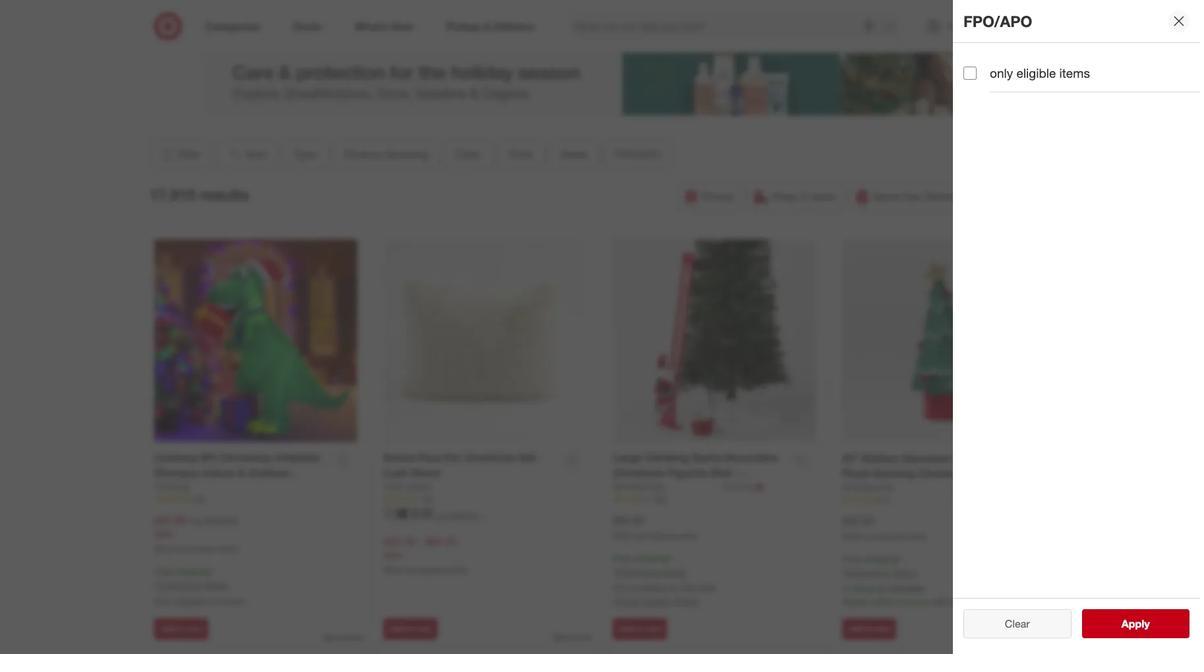 Task type: locate. For each thing, give the bounding box(es) containing it.
costway 6ft christmas inflatable dinosaur indoor & outdoor christmas decoration image
[[154, 239, 357, 443], [154, 239, 357, 443]]

0 vertical spatial sale
[[154, 528, 172, 540]]

christmas up & in the left of the page
[[220, 451, 271, 464]]

1 horizontal spatial available
[[631, 582, 666, 593]]

only at
[[954, 482, 983, 493]]

exclusions for $30.00
[[846, 567, 890, 578]]

purchased down the $84.40 in the bottom of the page
[[407, 565, 444, 575]]

add to cart for costway 6ft christmas inflatable dinosaur indoor & outdoor christmas decoration
[[160, 624, 203, 634]]

dinosaur
[[154, 466, 200, 479]]

check nearby stores button
[[613, 595, 699, 608]]

costway down dinosaur
[[154, 481, 190, 492]]

exclusions inside free shipping * * exclusions apply. in stock at  glendale ready within 6 hours with pickup
[[846, 567, 890, 578]]

apply. inside free shipping * * exclusions apply. in stock at  glendale ready within 6 hours with pickup
[[893, 567, 917, 578]]

nearby
[[642, 595, 671, 607]]

apply.
[[663, 566, 688, 578], [893, 567, 917, 578], [204, 580, 229, 591]]

2 horizontal spatial sponsored
[[957, 116, 996, 126]]

- down dancing
[[894, 482, 898, 495]]

1 vertical spatial fpo/apo
[[615, 147, 661, 161]]

online inside $30.00 when purchased online
[[905, 532, 926, 542]]

2 add from the left
[[390, 624, 405, 634]]

filter
[[178, 147, 201, 161]]

0 horizontal spatial apply.
[[204, 580, 229, 591]]

christmas down dinosaur
[[154, 481, 206, 494]]

red
[[711, 466, 732, 479]]

17,915 results
[[149, 185, 249, 204]]

$30.00 when purchased online
[[843, 514, 926, 542]]

4 add to cart button from the left
[[843, 619, 897, 640]]

cart for emma faux fur comforter set - lush décor
[[417, 624, 432, 634]]

exclusions apply. link up nearby
[[616, 566, 688, 578]]

0 horizontal spatial only
[[724, 481, 743, 492]]

shipping down $65.00 when purchased online
[[634, 553, 669, 564]]

0 horizontal spatial shipping
[[175, 566, 210, 577]]

lush left the decor
[[384, 481, 404, 492]]

when inside $55.99 reg $159.99 sale when purchased online
[[154, 544, 175, 554]]

0 vertical spatial available
[[631, 582, 666, 593]]

3 add to cart button from the left
[[613, 619, 668, 640]]

3 add to cart from the left
[[619, 624, 662, 634]]

within
[[872, 596, 896, 607]]

exclusions apply. link down $55.99 reg $159.99 sale when purchased online
[[158, 580, 229, 591]]

type
[[294, 147, 316, 161]]

1 horizontal spatial glendale
[[888, 583, 925, 594]]

20" battery operated animated plush dancing christmas tree sculpture - wondershop™ green image
[[843, 239, 1046, 443], [843, 239, 1046, 443]]

1 horizontal spatial not
[[613, 582, 628, 593]]

costway for costway
[[154, 481, 190, 492]]

fpo/apo button
[[604, 140, 672, 169]]

available for in
[[172, 595, 207, 607]]

purchased down reg on the bottom left of the page
[[177, 544, 215, 554]]

63
[[195, 494, 204, 504]]

1 horizontal spatial free
[[613, 553, 632, 564]]

3 to from the left
[[636, 624, 644, 634]]

not for free shipping * * exclusions apply. not available at glendale check nearby stores
[[613, 582, 628, 593]]

1 vertical spatial not
[[154, 595, 169, 607]]

1 to from the left
[[177, 624, 185, 634]]

purchased down '$30.00'
[[865, 532, 903, 542]]

0 vertical spatial 6
[[884, 495, 888, 505]]

sort button
[[216, 140, 277, 169]]

0 vertical spatial in
[[800, 190, 808, 203]]

cart
[[187, 624, 203, 634], [417, 624, 432, 634], [646, 624, 662, 634], [876, 624, 891, 634]]

emma
[[384, 451, 416, 464]]

christmas inside 20" battery operated animated plush dancing christmas tree sculpture - wondershop™ green
[[918, 467, 970, 480]]

1 cart from the left
[[187, 624, 203, 634]]

christmas inside large climbing santa decorative christmas figurine red - wondershop™
[[613, 466, 665, 479]]

apply. inside free shipping * * exclusions apply. not available at glendale check nearby stores
[[663, 566, 688, 578]]

0 horizontal spatial wondershop
[[613, 481, 666, 492]]

ready
[[843, 596, 869, 607]]

2 add to cart button from the left
[[384, 619, 438, 640]]

glendale inside free shipping * * exclusions apply. in stock at  glendale ready within 6 hours with pickup
[[888, 583, 925, 594]]

1 horizontal spatial wondershop
[[843, 482, 895, 493]]

available for at
[[631, 582, 666, 593]]

sale
[[154, 528, 172, 540], [384, 550, 402, 561]]

0 horizontal spatial sale
[[154, 528, 172, 540]]

6 down dancing
[[884, 495, 888, 505]]

2 to from the left
[[407, 624, 415, 634]]

free down $65.00
[[613, 553, 632, 564]]

sculpture
[[843, 482, 891, 495]]

shipping inside free shipping * * exclusions apply. not available at glendale check nearby stores
[[634, 553, 669, 564]]

free inside 'free shipping * * exclusions apply. not available in stores'
[[154, 566, 173, 577]]

1 horizontal spatial in
[[800, 190, 808, 203]]

product grouping button
[[333, 140, 439, 169]]

when down $65.00
[[613, 531, 634, 541]]

1 add to cart button from the left
[[154, 619, 209, 640]]

1 horizontal spatial wondershop™
[[901, 482, 970, 495]]

1 horizontal spatial sale
[[384, 550, 402, 561]]

shipping inside 'free shipping * * exclusions apply. not available in stores'
[[175, 566, 210, 577]]

2 horizontal spatial shipping
[[864, 553, 899, 565]]

hours
[[906, 596, 929, 607]]

4 cart from the left
[[876, 624, 891, 634]]

at up within
[[878, 583, 886, 594]]

wondershop link down dancing
[[843, 481, 951, 494]]

emma faux fur comforter set - lush décor image
[[384, 239, 587, 443], [384, 239, 587, 443]]

add to cart button for emma faux fur comforter set - lush décor
[[384, 619, 438, 640]]

fpo/apo right deals
[[615, 147, 661, 161]]

costway 6ft christmas inflatable dinosaur indoor & outdoor christmas decoration
[[154, 451, 321, 494]]

- inside emma faux fur comforter set - lush décor
[[539, 451, 543, 464]]

free for $30.00
[[843, 553, 861, 565]]

fur
[[445, 451, 461, 464]]

1 vertical spatial lush
[[384, 481, 404, 492]]

0 horizontal spatial wondershop™
[[613, 481, 682, 494]]

glendale inside free shipping * * exclusions apply. not available at glendale check nearby stores
[[679, 582, 716, 593]]

2 horizontal spatial free
[[843, 553, 861, 565]]

4 add from the left
[[849, 624, 864, 634]]

lush
[[384, 466, 408, 479], [384, 481, 404, 492]]

only for only at
[[954, 482, 972, 493]]

when
[[613, 531, 634, 541], [843, 532, 863, 542], [154, 544, 175, 554], [384, 565, 404, 575]]

at up nearby
[[669, 582, 677, 593]]

wondershop™ down climbing
[[613, 481, 682, 494]]

shipping inside free shipping * * exclusions apply. in stock at  glendale ready within 6 hours with pickup
[[864, 553, 899, 565]]

3 add from the left
[[619, 624, 634, 634]]

available
[[631, 582, 666, 593], [172, 595, 207, 607]]

large climbing santa decorative christmas figurine red - wondershop™ image
[[613, 239, 816, 443], [613, 239, 816, 443]]

check
[[613, 595, 640, 607]]

1 vertical spatial costway
[[154, 481, 190, 492]]

52 link
[[384, 493, 587, 505]]

purchased
[[636, 531, 674, 541], [865, 532, 903, 542], [177, 544, 215, 554], [407, 565, 444, 575]]

free
[[613, 553, 632, 564], [843, 553, 861, 565], [154, 566, 173, 577]]

only up 6 link
[[954, 482, 972, 493]]

apply. up hours
[[893, 567, 917, 578]]

wondershop
[[613, 481, 666, 492], [843, 482, 895, 493]]

when down $55.99
[[154, 544, 175, 554]]

free shipping * * exclusions apply. in stock at  glendale ready within 6 hours with pickup
[[843, 553, 979, 607]]

1 vertical spatial available
[[172, 595, 207, 607]]

apply. up nearby
[[663, 566, 688, 578]]

free down $55.99 reg $159.99 sale when purchased online
[[154, 566, 173, 577]]

0 horizontal spatial available
[[172, 595, 207, 607]]

apply. down $55.99 reg $159.99 sale when purchased online
[[204, 580, 229, 591]]

when down '$30.00'
[[843, 532, 863, 542]]

lush down emma
[[384, 466, 408, 479]]

1 vertical spatial in
[[210, 595, 217, 607]]

1 horizontal spatial sponsored
[[553, 633, 592, 643]]

sale down $43.49 on the bottom left of the page
[[384, 550, 402, 561]]

pickup
[[952, 596, 979, 607]]

0 horizontal spatial free
[[154, 566, 173, 577]]

cart for large climbing santa decorative christmas figurine red - wondershop™
[[646, 624, 662, 634]]

clear button
[[964, 609, 1072, 638]]

4 to from the left
[[866, 624, 873, 634]]

shipping for $30.00
[[864, 553, 899, 565]]

¬
[[756, 480, 764, 493]]

purchased down $65.00
[[636, 531, 674, 541]]

add for emma faux fur comforter set - lush décor
[[390, 624, 405, 634]]

exclusions up stock
[[846, 567, 890, 578]]

price button
[[498, 140, 544, 169]]

2 add to cart from the left
[[390, 624, 432, 634]]

in
[[843, 583, 850, 594]]

apply. for $30.00
[[893, 567, 917, 578]]

4 add to cart from the left
[[849, 624, 891, 634]]

costway inside the costway 6ft christmas inflatable dinosaur indoor & outdoor christmas decoration
[[154, 451, 198, 464]]

2 stores from the left
[[673, 595, 699, 607]]

2 horizontal spatial exclusions
[[846, 567, 890, 578]]

0 vertical spatial not
[[613, 582, 628, 593]]

sale inside $55.99 reg $159.99 sale when purchased online
[[154, 528, 172, 540]]

wondershop™ inside 20" battery operated animated plush dancing christmas tree sculpture - wondershop™ green
[[901, 482, 970, 495]]

17,915
[[149, 185, 196, 204]]

0 horizontal spatial sponsored
[[323, 633, 362, 643]]

online down the $84.40 in the bottom of the page
[[446, 565, 468, 575]]

0 horizontal spatial in
[[210, 595, 217, 607]]

available inside free shipping * * exclusions apply. not available at glendale check nearby stores
[[631, 582, 666, 593]]

purchased inside $55.99 reg $159.99 sale when purchased online
[[177, 544, 215, 554]]

reg
[[188, 515, 202, 526]]

emma faux fur comforter set - lush décor
[[384, 451, 543, 479]]

1 lush from the top
[[384, 466, 408, 479]]

online down the "262" link
[[676, 531, 697, 541]]

262
[[654, 494, 667, 504]]

only inside only at ¬
[[724, 481, 743, 492]]

shop
[[772, 190, 797, 203]]

operated
[[902, 451, 950, 465]]

sponsored for emma faux fur comforter set - lush décor
[[553, 633, 592, 643]]

1 horizontal spatial stores
[[673, 595, 699, 607]]

shipping down $30.00 when purchased online
[[864, 553, 899, 565]]

at
[[745, 481, 753, 492], [975, 482, 983, 493], [669, 582, 677, 593], [878, 583, 886, 594]]

in inside button
[[800, 190, 808, 203]]

search
[[879, 21, 910, 34]]

add to cart button for large climbing santa decorative christmas figurine red - wondershop™
[[613, 619, 668, 640]]

free inside free shipping * * exclusions apply. not available at glendale check nearby stores
[[613, 553, 632, 564]]

plush
[[843, 467, 871, 480]]

not inside 'free shipping * * exclusions apply. not available in stores'
[[154, 595, 169, 607]]

add to cart button for 20" battery operated animated plush dancing christmas tree sculpture - wondershop™ green
[[843, 619, 897, 640]]

wondershop link for sculpture
[[843, 481, 951, 494]]

costway up dinosaur
[[154, 451, 198, 464]]

wondershop™
[[613, 481, 682, 494], [901, 482, 970, 495]]

exclusions apply. link for $65.00
[[616, 566, 688, 578]]

product
[[344, 147, 381, 161]]

shipping down $55.99 reg $159.99 sale when purchased online
[[175, 566, 210, 577]]

wondershop for christmas
[[613, 481, 666, 492]]

1 horizontal spatial exclusions
[[616, 566, 661, 578]]

not inside free shipping * * exclusions apply. not available at glendale check nearby stores
[[613, 582, 628, 593]]

only for only at ¬
[[724, 481, 743, 492]]

glendale up hours
[[888, 583, 925, 594]]

add to cart button
[[154, 619, 209, 640], [384, 619, 438, 640], [613, 619, 668, 640], [843, 619, 897, 640]]

add to cart button for costway 6ft christmas inflatable dinosaur indoor & outdoor christmas decoration
[[154, 619, 209, 640]]

$30.00
[[843, 514, 874, 527]]

1 horizontal spatial 6
[[898, 596, 904, 607]]

to for emma faux fur comforter set - lush décor
[[407, 624, 415, 634]]

online down $159.99
[[217, 544, 238, 554]]

day
[[904, 190, 922, 203]]

2 horizontal spatial exclusions apply. link
[[846, 567, 917, 578]]

exclusions down $55.99 reg $159.99 sale when purchased online
[[158, 580, 202, 591]]

exclusions inside 'free shipping * * exclusions apply. not available in stores'
[[158, 580, 202, 591]]

outdoor
[[248, 466, 290, 479]]

$43.49
[[384, 534, 415, 548]]

1 vertical spatial sale
[[384, 550, 402, 561]]

free up "in"
[[843, 553, 861, 565]]

emma faux fur comforter set - lush décor link
[[384, 450, 556, 480]]

add to cart for large climbing santa decorative christmas figurine red - wondershop™
[[619, 624, 662, 634]]

same day delivery button
[[849, 182, 971, 211]]

1 add from the left
[[160, 624, 175, 634]]

1 horizontal spatial fpo/apo
[[964, 12, 1033, 30]]

at left ¬
[[745, 481, 753, 492]]

- right red
[[734, 466, 739, 479]]

1 horizontal spatial only
[[954, 482, 972, 493]]

only eligible items
[[990, 65, 1091, 80]]

0 vertical spatial costway
[[154, 451, 198, 464]]

shipping
[[634, 553, 669, 564], [864, 553, 899, 565], [175, 566, 210, 577]]

1 add to cart from the left
[[160, 624, 203, 634]]

0 horizontal spatial exclusions
[[158, 580, 202, 591]]

- right the "set"
[[539, 451, 543, 464]]

1 horizontal spatial exclusions apply. link
[[616, 566, 688, 578]]

figurine
[[668, 466, 709, 479]]

christmas down large
[[613, 466, 665, 479]]

wondershop link up 262
[[613, 480, 721, 493]]

exclusions apply. link up stock
[[846, 567, 917, 578]]

20" battery operated animated plush dancing christmas tree sculpture - wondershop™ green link
[[843, 451, 1015, 495]]

sale inside $43.49 - $84.40 sale when purchased online
[[384, 550, 402, 561]]

1 vertical spatial 6
[[898, 596, 904, 607]]

only down red
[[724, 481, 743, 492]]

0 horizontal spatial wondershop link
[[613, 480, 721, 493]]

0 horizontal spatial not
[[154, 595, 169, 607]]

1 stores from the left
[[220, 595, 245, 607]]

exclusions inside free shipping * * exclusions apply. not available at glendale check nearby stores
[[616, 566, 661, 578]]

apply button
[[1082, 609, 1190, 638]]

2 horizontal spatial apply.
[[893, 567, 917, 578]]

online inside $43.49 - $84.40 sale when purchased online
[[446, 565, 468, 575]]

online up free shipping * * exclusions apply. in stock at  glendale ready within 6 hours with pickup
[[905, 532, 926, 542]]

1 horizontal spatial apply.
[[663, 566, 688, 578]]

0 horizontal spatial stores
[[220, 595, 245, 607]]

exclusions up check
[[616, 566, 661, 578]]

exclusions apply. link for $30.00
[[846, 567, 917, 578]]

free inside free shipping * * exclusions apply. in stock at  glendale ready within 6 hours with pickup
[[843, 553, 861, 565]]

add for costway 6ft christmas inflatable dinosaur indoor & outdoor christmas decoration
[[160, 624, 175, 634]]

christmas down operated
[[918, 467, 970, 480]]

0 horizontal spatial 6
[[884, 495, 888, 505]]

wondershop™ down operated
[[901, 482, 970, 495]]

cart for costway 6ft christmas inflatable dinosaur indoor & outdoor christmas decoration
[[187, 624, 203, 634]]

when inside $43.49 - $84.40 sale when purchased online
[[384, 565, 404, 575]]

wondershop up 262
[[613, 481, 666, 492]]

6 left hours
[[898, 596, 904, 607]]

in inside 'free shipping * * exclusions apply. not available in stores'
[[210, 595, 217, 607]]

glendale up check nearby stores button
[[679, 582, 716, 593]]

1 costway from the top
[[154, 451, 198, 464]]

0 horizontal spatial fpo/apo
[[615, 147, 661, 161]]

0 horizontal spatial glendale
[[679, 582, 716, 593]]

0 vertical spatial lush
[[384, 466, 408, 479]]

2 cart from the left
[[417, 624, 432, 634]]

store
[[811, 190, 835, 203]]

20" battery operated animated plush dancing christmas tree sculpture - wondershop™ green
[[843, 451, 1004, 495]]

*
[[669, 553, 673, 564], [899, 553, 902, 565], [210, 566, 214, 577], [613, 566, 616, 578], [843, 567, 846, 578], [154, 580, 158, 591]]

fpo/apo up only
[[964, 12, 1033, 30]]

available inside 'free shipping * * exclusions apply. not available in stores'
[[172, 595, 207, 607]]

in
[[800, 190, 808, 203], [210, 595, 217, 607]]

when down $43.49 on the bottom left of the page
[[384, 565, 404, 575]]

sale down $55.99
[[154, 528, 172, 540]]

shop in store
[[772, 190, 835, 203]]

type button
[[282, 140, 327, 169]]

lush decor link
[[384, 480, 431, 493]]

online
[[676, 531, 697, 541], [905, 532, 926, 542], [217, 544, 238, 554], [446, 565, 468, 575]]

1 horizontal spatial wondershop link
[[843, 481, 951, 494]]

3 cart from the left
[[646, 624, 662, 634]]

What can we help you find? suggestions appear below search field
[[567, 12, 888, 41]]

to
[[177, 624, 185, 634], [407, 624, 415, 634], [636, 624, 644, 634], [866, 624, 873, 634]]

deals
[[561, 147, 587, 161]]

fpo/apo dialog
[[953, 0, 1201, 654]]

wondershop down plush
[[843, 482, 895, 493]]

stores inside 'free shipping * * exclusions apply. not available in stores'
[[220, 595, 245, 607]]

0 vertical spatial fpo/apo
[[964, 12, 1033, 30]]

to for costway 6ft christmas inflatable dinosaur indoor & outdoor christmas decoration
[[177, 624, 185, 634]]

1 horizontal spatial shipping
[[634, 553, 669, 564]]

2 costway from the top
[[154, 481, 190, 492]]

- right $43.49 on the bottom left of the page
[[418, 534, 422, 548]]

results
[[200, 185, 249, 204]]

2 lush from the top
[[384, 481, 404, 492]]



Task type: vqa. For each thing, say whether or not it's contained in the screenshot.
Start
no



Task type: describe. For each thing, give the bounding box(es) containing it.
wondershop link for wondershop™
[[613, 480, 721, 493]]

- inside $43.49 - $84.40 sale when purchased online
[[418, 534, 422, 548]]

add to cart for emma faux fur comforter set - lush décor
[[390, 624, 432, 634]]

inflatable
[[274, 451, 321, 464]]

- inside large climbing santa decorative christmas figurine red - wondershop™
[[734, 466, 739, 479]]

fpo/apo inside "fpo/apo" button
[[615, 147, 661, 161]]

lush inside emma faux fur comforter set - lush décor
[[384, 466, 408, 479]]

- inside 20" battery operated animated plush dancing christmas tree sculpture - wondershop™ green
[[894, 482, 898, 495]]

product grouping
[[344, 147, 428, 161]]

not for free shipping * * exclusions apply. not available in stores
[[154, 595, 169, 607]]

$65.00 when purchased online
[[613, 513, 697, 541]]

costway for costway 6ft christmas inflatable dinosaur indoor & outdoor christmas decoration
[[154, 451, 198, 464]]

$55.99
[[154, 513, 186, 527]]

same day delivery
[[873, 190, 963, 203]]

at inside free shipping * * exclusions apply. in stock at  glendale ready within 6 hours with pickup
[[878, 583, 886, 594]]

free for $65.00
[[613, 553, 632, 564]]

$159.99
[[205, 515, 237, 526]]

262 link
[[613, 493, 816, 505]]

apply. inside 'free shipping * * exclusions apply. not available in stores'
[[204, 580, 229, 591]]

online inside $65.00 when purchased online
[[676, 531, 697, 541]]

to for large climbing santa decorative christmas figurine red - wondershop™
[[636, 624, 644, 634]]

purchased inside $65.00 when purchased online
[[636, 531, 674, 541]]

wondershop for plush
[[843, 482, 895, 493]]

sale for $55.99
[[154, 528, 172, 540]]

free shipping * * exclusions apply. not available in stores
[[154, 566, 245, 607]]

&
[[238, 466, 245, 479]]

6 link
[[843, 494, 1046, 506]]

only at ¬
[[724, 480, 764, 493]]

tree
[[973, 467, 994, 480]]

6 inside free shipping * * exclusions apply. in stock at  glendale ready within 6 hours with pickup
[[898, 596, 904, 607]]

large climbing santa decorative christmas figurine red - wondershop™ link
[[613, 450, 785, 494]]

green
[[973, 482, 1004, 495]]

apply
[[1122, 617, 1150, 630]]

$55.99 reg $159.99 sale when purchased online
[[154, 513, 238, 554]]

only
[[990, 65, 1014, 80]]

shipping for $65.00
[[634, 553, 669, 564]]

advertisement region
[[205, 49, 996, 115]]

at down tree
[[975, 482, 983, 493]]

at inside free shipping * * exclusions apply. not available at glendale check nearby stores
[[669, 582, 677, 593]]

0 horizontal spatial exclusions apply. link
[[158, 580, 229, 591]]

at inside only at ¬
[[745, 481, 753, 492]]

décor
[[411, 466, 442, 479]]

63 link
[[154, 493, 357, 505]]

large climbing santa decorative christmas figurine red - wondershop™
[[613, 451, 779, 494]]

eligible
[[1017, 65, 1057, 80]]

animated
[[952, 451, 1000, 465]]

stores inside free shipping * * exclusions apply. not available at glendale check nearby stores
[[673, 595, 699, 607]]

sale for $43.49
[[384, 550, 402, 561]]

dancing
[[874, 467, 915, 480]]

set
[[519, 451, 536, 464]]

deals button
[[549, 140, 598, 169]]

purchased inside $30.00 when purchased online
[[865, 532, 903, 542]]

costway link
[[154, 480, 190, 493]]

6ft
[[201, 451, 217, 464]]

glendale for $30.00
[[888, 583, 925, 594]]

$65.00
[[613, 513, 645, 527]]

52
[[425, 494, 433, 504]]

sponsored for costway 6ft christmas inflatable dinosaur indoor & outdoor christmas decoration
[[323, 633, 362, 643]]

costway 6ft christmas inflatable dinosaur indoor & outdoor christmas decoration link
[[154, 450, 326, 494]]

only eligible items checkbox
[[964, 66, 977, 79]]

comforter
[[464, 451, 516, 464]]

decorative
[[725, 451, 779, 464]]

$84.40
[[425, 534, 457, 548]]

glendale for $65.00
[[679, 582, 716, 593]]

free shipping * * exclusions apply. not available at glendale check nearby stores
[[613, 553, 716, 607]]

items
[[1060, 65, 1091, 80]]

climbing
[[645, 451, 690, 464]]

exclusions for $65.00
[[616, 566, 661, 578]]

battery
[[862, 451, 899, 465]]

20"
[[843, 451, 859, 465]]

search button
[[879, 12, 910, 44]]

cart for 20" battery operated animated plush dancing christmas tree sculpture - wondershop™ green
[[876, 624, 891, 634]]

color
[[456, 147, 481, 161]]

grouping
[[384, 147, 428, 161]]

add for 20" battery operated animated plush dancing christmas tree sculpture - wondershop™ green
[[849, 624, 864, 634]]

when inside $30.00 when purchased online
[[843, 532, 863, 542]]

$43.49 - $84.40 sale when purchased online
[[384, 534, 468, 575]]

lush decor
[[384, 481, 431, 492]]

delivery
[[925, 190, 963, 203]]

large
[[613, 451, 642, 464]]

sort
[[246, 147, 266, 161]]

color button
[[444, 140, 492, 169]]

filter button
[[149, 140, 211, 169]]

wondershop™ inside large climbing santa decorative christmas figurine red - wondershop™
[[613, 481, 682, 494]]

apply. for $65.00
[[663, 566, 688, 578]]

fpo/apo inside fpo/apo dialog
[[964, 12, 1033, 30]]

stock
[[853, 583, 875, 594]]

santa
[[692, 451, 722, 464]]

indoor
[[203, 466, 235, 479]]

decoration
[[209, 481, 264, 494]]

pickup
[[702, 190, 734, 203]]

with
[[932, 596, 949, 607]]

add for large climbing santa decorative christmas figurine red - wondershop™
[[619, 624, 634, 634]]

pickup button
[[678, 182, 743, 211]]

faux
[[419, 451, 442, 464]]

to for 20" battery operated animated plush dancing christmas tree sculpture - wondershop™ green
[[866, 624, 873, 634]]

decor
[[406, 481, 431, 492]]

add to cart for 20" battery operated animated plush dancing christmas tree sculpture - wondershop™ green
[[849, 624, 891, 634]]

online inside $55.99 reg $159.99 sale when purchased online
[[217, 544, 238, 554]]

purchased inside $43.49 - $84.40 sale when purchased online
[[407, 565, 444, 575]]

when inside $65.00 when purchased online
[[613, 531, 634, 541]]



